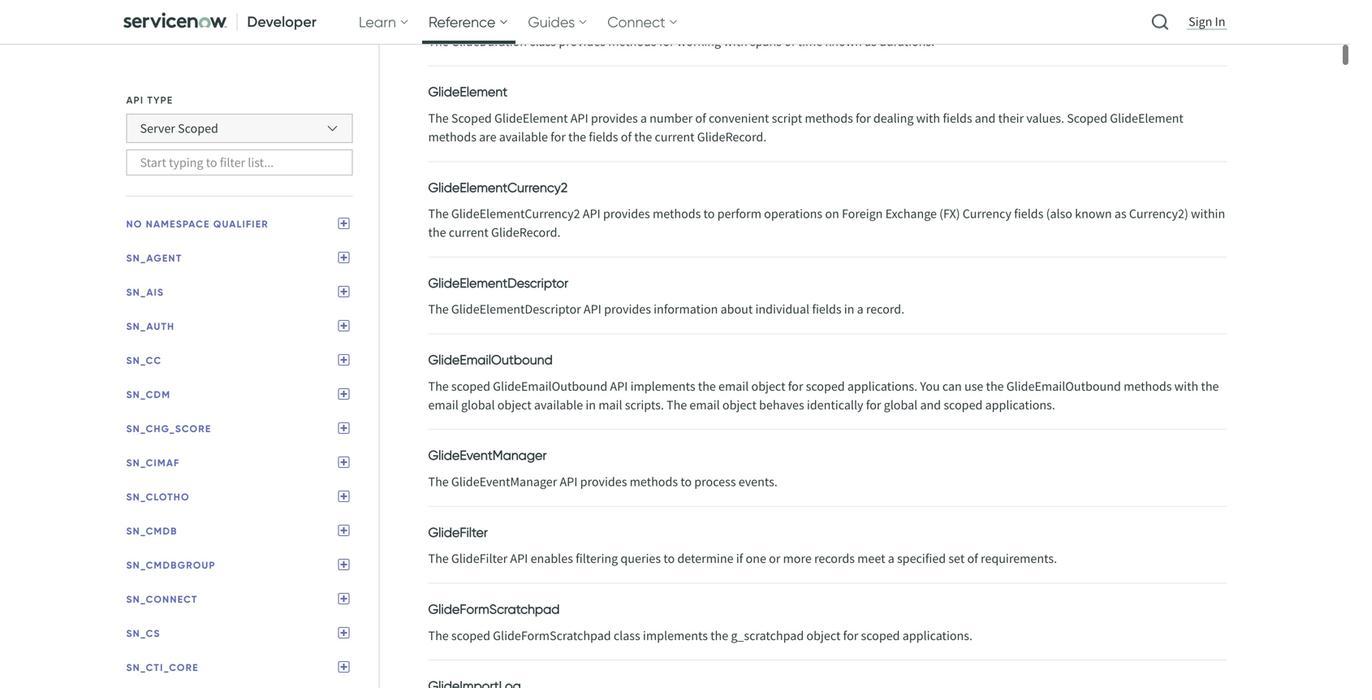 Task type: locate. For each thing, give the bounding box(es) containing it.
guides
[[528, 13, 575, 31]]

sign
[[1189, 13, 1213, 30]]

reference button
[[422, 0, 515, 44]]

developer link
[[117, 0, 326, 44]]

connect button
[[601, 0, 685, 44]]

connect
[[608, 13, 666, 31]]

developer
[[247, 13, 317, 31]]

in
[[1216, 13, 1226, 30]]

learn button
[[352, 0, 416, 44]]



Task type: describe. For each thing, give the bounding box(es) containing it.
sign in button
[[1186, 13, 1229, 31]]

reference
[[429, 13, 496, 31]]

guides button
[[522, 0, 595, 44]]

sign in
[[1189, 13, 1226, 30]]

learn
[[359, 13, 396, 31]]



